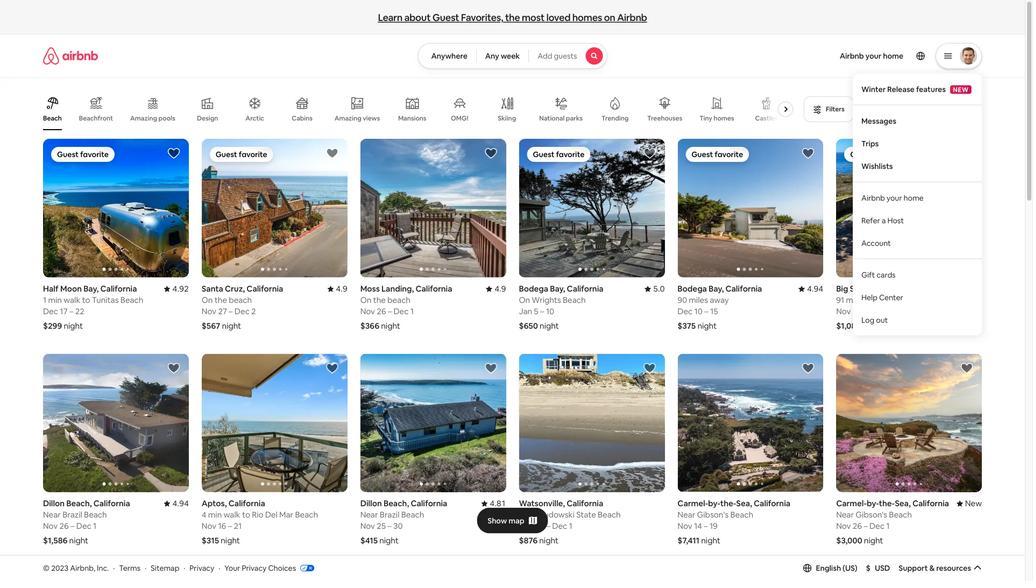 Task type: vqa. For each thing, say whether or not it's contained in the screenshot.
Chile
no



Task type: describe. For each thing, give the bounding box(es) containing it.
wishlists link
[[854, 155, 983, 177]]

nov inside carmel-by-the-sea, california near gibson's beach nov 14 – 19 $7,411 night
[[678, 521, 693, 532]]

add to wishlist: dillon beach, california image for 4.94
[[167, 362, 180, 375]]

night inside moss landing, california on the beach nov 26 – dec 1 $366 night
[[381, 321, 401, 331]]

design
[[197, 114, 218, 123]]

show
[[488, 516, 507, 526]]

california inside "big sur, california 91 miles away nov 25 – 30 $1,081 night"
[[866, 284, 903, 294]]

to inside the 'aptos, california 4 min walk to rio del mar beach nov 16 – 21 $315 night'
[[242, 510, 250, 521]]

before
[[911, 105, 932, 113]]

refer a host
[[862, 216, 905, 225]]

add to wishlist: moss landing, california image
[[485, 147, 498, 160]]

dec inside santa cruz, california on the beach nov 27 – dec 2 $567 night
[[235, 306, 250, 317]]

near inside carmel-by-the-sea, california near gibson's beach nov 26 – dec 1 $3,000 night
[[837, 510, 855, 521]]

bodega bay, california 90 miles away dec 10 – 15 $375 night
[[678, 284, 763, 331]]

beach inside carmel-by-the-sea, california near gibson's beach nov 26 – dec 1 $3,000 night
[[890, 510, 913, 521]]

16
[[218, 521, 226, 532]]

beach inside bodega bay, california on wrights beach jan 5 – 10 $650 night
[[563, 295, 586, 305]]

$876
[[519, 536, 538, 546]]

bay, for bodega bay, california on wrights beach jan 5 – 10 $650 night
[[550, 284, 566, 294]]

1 for watsonville, california on zmudowski state beach nov 26 – dec 1 $876 night
[[570, 521, 573, 532]]

loved
[[547, 11, 571, 24]]

add to wishlist: aptos, california image
[[326, 362, 339, 375]]

gibson's for 19
[[698, 510, 729, 521]]

– inside dillon beach, california near brazil beach nov 25 – 30 $415 night
[[388, 521, 392, 532]]

on for bodega
[[519, 295, 530, 305]]

2 · from the left
[[145, 564, 147, 573]]

4.94 for bodega bay, california 90 miles away dec 10 – 15 $375 night
[[808, 284, 824, 294]]

$7,411
[[678, 536, 700, 546]]

terms · sitemap · privacy ·
[[119, 564, 220, 573]]

arctic
[[246, 114, 264, 123]]

min inside the 'aptos, california 4 min walk to rio del mar beach nov 16 – 21 $315 night'
[[208, 510, 222, 521]]

your for bottommost the airbnb your home link
[[887, 193, 903, 203]]

support
[[900, 564, 929, 573]]

home for bottommost the airbnb your home link
[[904, 193, 924, 203]]

dec inside the bodega bay, california 90 miles away dec 10 – 15 $375 night
[[678, 306, 693, 317]]

25 for brazil
[[377, 521, 386, 532]]

near inside dillon beach, california near brazil beach nov 26 – dec 1 $1,586 night
[[43, 510, 61, 521]]

new place to stay image
[[957, 499, 983, 509]]

4.97
[[967, 284, 983, 294]]

1 horizontal spatial homes
[[714, 114, 735, 123]]

bodega for miles
[[678, 284, 708, 294]]

4.9 for moss landing, california on the beach nov 26 – dec 1 $366 night
[[495, 284, 506, 294]]

$3,000
[[837, 536, 863, 546]]

california inside carmel-by-the-sea, california near gibson's beach nov 14 – 19 $7,411 night
[[754, 499, 791, 509]]

dec inside half moon bay, california 1 min walk to tunitas beach dec 17 – 22 $299 night
[[43, 306, 58, 317]]

help center
[[862, 293, 904, 302]]

any week button
[[476, 43, 529, 69]]

4.81
[[490, 499, 506, 509]]

gift cards link
[[854, 264, 983, 286]]

learn about guest favorites, the most loved homes on airbnb
[[378, 11, 648, 24]]

26 for $1,586
[[60, 521, 69, 532]]

27
[[218, 306, 227, 317]]

beach inside the 'aptos, california 4 min walk to rio del mar beach nov 16 – 21 $315 night'
[[295, 510, 318, 521]]

skiing
[[498, 114, 517, 123]]

choices
[[268, 564, 296, 573]]

host
[[888, 216, 905, 225]]

– inside half moon bay, california 1 min walk to tunitas beach dec 17 – 22 $299 night
[[69, 306, 73, 317]]

rio
[[252, 510, 264, 521]]

0 horizontal spatial homes
[[573, 11, 603, 24]]

4
[[202, 510, 207, 521]]

5.0 out of 5 average rating image
[[645, 284, 665, 294]]

beach inside half moon bay, california 1 min walk to tunitas beach dec 17 – 22 $299 night
[[121, 295, 143, 305]]

26 for $366
[[377, 306, 386, 317]]

castles
[[756, 114, 778, 123]]

total
[[896, 105, 910, 113]]

tiny homes
[[700, 114, 735, 123]]

california inside watsonville, california on zmudowski state beach nov 26 – dec 1 $876 night
[[567, 499, 604, 509]]

(us)
[[843, 564, 858, 573]]

21
[[234, 521, 242, 532]]

display total before taxes
[[872, 105, 950, 113]]

show map button
[[477, 508, 549, 534]]

add to wishlist: carmel-by-the-sea, california image
[[802, 362, 815, 375]]

beachfront
[[79, 114, 113, 123]]

night inside carmel-by-the-sea, california near gibson's beach nov 14 – 19 $7,411 night
[[702, 536, 721, 546]]

your privacy choices link
[[225, 564, 315, 574]]

amazing views
[[335, 114, 380, 122]]

beach inside dillon beach, california near brazil beach nov 25 – 30 $415 night
[[402, 510, 424, 521]]

home for the airbnb your home link to the top
[[884, 51, 904, 61]]

min inside half moon bay, california 1 min walk to tunitas beach dec 17 – 22 $299 night
[[48, 295, 62, 305]]

trips link
[[854, 132, 983, 155]]

away for nov 25 – 30
[[868, 295, 887, 305]]

usd
[[876, 564, 891, 573]]

dillon for dillon beach, california near brazil beach nov 25 – 30 $415 night
[[361, 499, 382, 509]]

25 for miles
[[853, 306, 862, 317]]

1 inside carmel-by-the-sea, california near gibson's beach nov 26 – dec 1 $3,000 night
[[887, 521, 890, 532]]

– inside watsonville, california on zmudowski state beach nov 26 – dec 1 $876 night
[[547, 521, 551, 532]]

airbnb for bottommost the airbnb your home link
[[862, 193, 886, 203]]

4.97 out of 5 average rating image
[[958, 284, 983, 294]]

4.9 out of 5 average rating image
[[328, 284, 348, 294]]

– inside dillon beach, california near brazil beach nov 26 – dec 1 $1,586 night
[[71, 521, 75, 532]]

5
[[534, 306, 539, 317]]

beach inside carmel-by-the-sea, california near gibson's beach nov 14 – 19 $7,411 night
[[731, 510, 754, 521]]

– inside "big sur, california 91 miles away nov 25 – 30 $1,081 night"
[[864, 306, 868, 317]]

mansions
[[398, 114, 427, 123]]

10 inside bodega bay, california on wrights beach jan 5 – 10 $650 night
[[546, 306, 555, 317]]

30 for away
[[870, 306, 879, 317]]

amazing for amazing pools
[[130, 114, 157, 123]]

on inside watsonville, california on zmudowski state beach nov 26 – dec 1 $876 night
[[519, 510, 530, 521]]

california inside bodega bay, california on wrights beach jan 5 – 10 $650 night
[[567, 284, 604, 294]]

california inside the 'aptos, california 4 min walk to rio del mar beach nov 16 – 21 $315 night'
[[229, 499, 265, 509]]

4.94 out of 5 average rating image for bodega bay, california 90 miles away dec 10 – 15 $375 night
[[799, 284, 824, 294]]

sea, for 19
[[737, 499, 753, 509]]

the for 27
[[215, 295, 227, 305]]

wrights
[[532, 295, 562, 305]]

night inside carmel-by-the-sea, california near gibson's beach nov 26 – dec 1 $3,000 night
[[865, 536, 884, 546]]

airbnb for the airbnb your home link to the top
[[840, 51, 865, 61]]

gibson's for dec
[[856, 510, 888, 521]]

carmel-by-the-sea, california near gibson's beach nov 26 – dec 1 $3,000 night
[[837, 499, 950, 546]]

anywhere
[[432, 51, 468, 61]]

30 for beach
[[394, 521, 403, 532]]

nov inside the 'aptos, california 4 min walk to rio del mar beach nov 16 – 21 $315 night'
[[202, 521, 217, 532]]

big
[[837, 284, 849, 294]]

dec inside dillon beach, california near brazil beach nov 26 – dec 1 $1,586 night
[[76, 521, 91, 532]]

4.9 for santa cruz, california on the beach nov 27 – dec 2 $567 night
[[336, 284, 348, 294]]

aptos,
[[202, 499, 227, 509]]

log out button
[[854, 309, 983, 332]]

nov for moss landing, california on the beach nov 26 – dec 1 $366 night
[[361, 306, 375, 317]]

91
[[837, 295, 845, 305]]

watsonville, california on zmudowski state beach nov 26 – dec 1 $876 night
[[519, 499, 621, 546]]

pools
[[159, 114, 175, 123]]

night inside the 'aptos, california 4 min walk to rio del mar beach nov 16 – 21 $315 night'
[[221, 536, 240, 546]]

the- for 19
[[721, 499, 737, 509]]

landing,
[[382, 284, 414, 294]]

trending
[[602, 114, 629, 123]]

your
[[225, 564, 240, 573]]

4.9 out of 5 average rating image
[[486, 284, 506, 294]]

any week
[[486, 51, 520, 61]]

airbnb your home for bottommost the airbnb your home link
[[862, 193, 924, 203]]

near inside carmel-by-the-sea, california near gibson's beach nov 14 – 19 $7,411 night
[[678, 510, 696, 521]]

half
[[43, 284, 59, 294]]

night inside the bodega bay, california 90 miles away dec 10 – 15 $375 night
[[698, 321, 717, 331]]

treehouses
[[648, 114, 683, 123]]

walk inside the 'aptos, california 4 min walk to rio del mar beach nov 16 – 21 $315 night'
[[224, 510, 241, 521]]

moon
[[60, 284, 82, 294]]

favorites,
[[461, 11, 504, 24]]

beach inside watsonville, california on zmudowski state beach nov 26 – dec 1 $876 night
[[598, 510, 621, 521]]

1 for dillon beach, california near brazil beach nov 26 – dec 1 $1,586 night
[[93, 521, 97, 532]]

2 privacy from the left
[[242, 564, 267, 573]]

nov for watsonville, california on zmudowski state beach nov 26 – dec 1 $876 night
[[519, 521, 534, 532]]

3 · from the left
[[184, 564, 186, 573]]

miles for 10
[[689, 295, 709, 305]]

to inside half moon bay, california 1 min walk to tunitas beach dec 17 – 22 $299 night
[[82, 295, 90, 305]]

your for the airbnb your home link to the top
[[866, 51, 882, 61]]

any
[[486, 51, 500, 61]]

2
[[252, 306, 256, 317]]

carmel-by-the-sea, california near gibson's beach nov 14 – 19 $7,411 night
[[678, 499, 791, 546]]

add guests
[[538, 51, 578, 61]]

– inside the 'aptos, california 4 min walk to rio del mar beach nov 16 – 21 $315 night'
[[228, 521, 232, 532]]

©
[[43, 564, 50, 573]]

– inside carmel-by-the-sea, california near gibson's beach nov 14 – 19 $7,411 night
[[704, 521, 708, 532]]

account link
[[854, 232, 983, 255]]

none search field containing anywhere
[[418, 43, 608, 69]]

&
[[930, 564, 935, 573]]

– inside bodega bay, california on wrights beach jan 5 – 10 $650 night
[[541, 306, 545, 317]]

cabins
[[292, 114, 313, 123]]

– inside carmel-by-the-sea, california near gibson's beach nov 26 – dec 1 $3,000 night
[[864, 521, 868, 532]]

26 inside carmel-by-the-sea, california near gibson's beach nov 26 – dec 1 $3,000 night
[[853, 521, 863, 532]]

night inside dillon beach, california near brazil beach nov 25 – 30 $415 night
[[380, 536, 399, 546]]

winter release features
[[862, 84, 947, 94]]

terms link
[[119, 564, 141, 573]]

california inside santa cruz, california on the beach nov 27 – dec 2 $567 night
[[247, 284, 283, 294]]

night inside santa cruz, california on the beach nov 27 – dec 2 $567 night
[[222, 321, 241, 331]]

the for 26
[[373, 295, 386, 305]]

state
[[577, 510, 597, 521]]

california inside carmel-by-the-sea, california near gibson's beach nov 26 – dec 1 $3,000 night
[[913, 499, 950, 509]]

your privacy choices
[[225, 564, 296, 573]]



Task type: locate. For each thing, give the bounding box(es) containing it.
2 sea, from the left
[[896, 499, 912, 509]]

1 up airbnb,
[[93, 521, 97, 532]]

dillon for dillon beach, california near brazil beach nov 26 – dec 1 $1,586 night
[[43, 499, 65, 509]]

guests
[[554, 51, 578, 61]]

bay, inside the bodega bay, california 90 miles away dec 10 – 15 $375 night
[[709, 284, 724, 294]]

1 horizontal spatial to
[[242, 510, 250, 521]]

messages link
[[854, 110, 983, 132]]

tiny
[[700, 114, 713, 123]]

0 horizontal spatial bay,
[[84, 284, 99, 294]]

privacy link
[[190, 564, 214, 573]]

dec left 17
[[43, 306, 58, 317]]

group
[[43, 88, 798, 130], [43, 139, 189, 277], [202, 139, 348, 277], [361, 139, 506, 277], [519, 139, 665, 277], [678, 139, 824, 277], [837, 139, 983, 277], [43, 354, 189, 493], [202, 354, 348, 493], [361, 354, 506, 493], [519, 354, 665, 493], [678, 354, 824, 493], [837, 354, 983, 493], [43, 569, 189, 582], [202, 569, 348, 582], [361, 569, 506, 582], [361, 569, 506, 582], [519, 569, 665, 582], [519, 569, 665, 582], [678, 569, 824, 582], [837, 569, 983, 582]]

santa cruz, california on the beach nov 27 – dec 2 $567 night
[[202, 284, 283, 331]]

0 horizontal spatial 25
[[377, 521, 386, 532]]

sea, inside carmel-by-the-sea, california near gibson's beach nov 26 – dec 1 $3,000 night
[[896, 499, 912, 509]]

4.94
[[808, 284, 824, 294], [173, 499, 189, 509]]

0 horizontal spatial beach
[[229, 295, 252, 305]]

30 inside "big sur, california 91 miles away nov 25 – 30 $1,081 night"
[[870, 306, 879, 317]]

to up the 22
[[82, 295, 90, 305]]

nov inside moss landing, california on the beach nov 26 – dec 1 $366 night
[[361, 306, 375, 317]]

26 down zmudowski
[[536, 521, 545, 532]]

$ usd
[[867, 564, 891, 573]]

1 by- from the left
[[709, 499, 721, 509]]

on
[[519, 295, 530, 305], [202, 295, 213, 305], [361, 295, 372, 305], [519, 510, 530, 521]]

carmel- for carmel-by-the-sea, california near gibson's beach nov 14 – 19 $7,411 night
[[678, 499, 709, 509]]

beach
[[43, 114, 62, 123], [121, 295, 143, 305], [563, 295, 586, 305], [84, 510, 107, 521], [598, 510, 621, 521], [295, 510, 318, 521], [402, 510, 424, 521], [731, 510, 754, 521], [890, 510, 913, 521]]

1 horizontal spatial 30
[[870, 306, 879, 317]]

2 carmel- from the left
[[837, 499, 868, 509]]

0 horizontal spatial 4.9
[[336, 284, 348, 294]]

taxes
[[933, 105, 950, 113]]

guest
[[433, 11, 460, 24]]

0 horizontal spatial privacy
[[190, 564, 214, 573]]

beach inside moss landing, california on the beach nov 26 – dec 1 $366 night
[[388, 295, 411, 305]]

0 horizontal spatial amazing
[[130, 114, 157, 123]]

0 vertical spatial home
[[884, 51, 904, 61]]

night right $3,000
[[865, 536, 884, 546]]

home up release
[[884, 51, 904, 61]]

privacy
[[190, 564, 214, 573], [242, 564, 267, 573]]

the- for dec
[[880, 499, 896, 509]]

2 vertical spatial airbnb
[[862, 193, 886, 203]]

dec inside watsonville, california on zmudowski state beach nov 26 – dec 1 $876 night
[[553, 521, 568, 532]]

nov up $3,000
[[837, 521, 852, 532]]

dillon
[[43, 499, 65, 509], [361, 499, 382, 509]]

airbnb your home link up winter
[[834, 45, 911, 67]]

night inside "big sur, california 91 miles away nov 25 – 30 $1,081 night"
[[862, 321, 881, 331]]

the left most
[[505, 11, 520, 24]]

refer a host link
[[854, 209, 983, 232]]

1 carmel- from the left
[[678, 499, 709, 509]]

california inside dillon beach, california near brazil beach nov 25 – 30 $415 night
[[411, 499, 448, 509]]

1 vertical spatial your
[[887, 193, 903, 203]]

· right the inc.
[[113, 564, 115, 573]]

privacy right your
[[242, 564, 267, 573]]

1 horizontal spatial 4.9
[[495, 284, 506, 294]]

california inside the bodega bay, california 90 miles away dec 10 – 15 $375 night
[[726, 284, 763, 294]]

1 bay, from the left
[[84, 284, 99, 294]]

brazil inside dillon beach, california near brazil beach nov 26 – dec 1 $1,586 night
[[63, 510, 82, 521]]

add
[[538, 51, 553, 61]]

0 horizontal spatial the-
[[721, 499, 737, 509]]

airbnb your home link up host
[[854, 187, 983, 209]]

miles inside "big sur, california 91 miles away nov 25 – 30 $1,081 night"
[[847, 295, 866, 305]]

1 beach, from the left
[[66, 499, 92, 509]]

add to wishlist: santa cruz, california image
[[326, 147, 339, 160]]

near inside dillon beach, california near brazil beach nov 25 – 30 $415 night
[[361, 510, 378, 521]]

beach for landing,
[[388, 295, 411, 305]]

4.94 out of 5 average rating image left aptos, in the bottom left of the page
[[164, 499, 189, 509]]

carmel- inside carmel-by-the-sea, california near gibson's beach nov 14 – 19 $7,411 night
[[678, 499, 709, 509]]

bodega for wrights
[[519, 284, 549, 294]]

1 horizontal spatial gibson's
[[856, 510, 888, 521]]

1 near from the left
[[43, 510, 61, 521]]

None search field
[[418, 43, 608, 69]]

beach inside dillon beach, california near brazil beach nov 26 – dec 1 $1,586 night
[[84, 510, 107, 521]]

dillon up the $415
[[361, 499, 382, 509]]

amazing left the pools
[[130, 114, 157, 123]]

on inside moss landing, california on the beach nov 26 – dec 1 $366 night
[[361, 295, 372, 305]]

night
[[64, 321, 83, 331], [540, 321, 559, 331], [222, 321, 241, 331], [381, 321, 401, 331], [698, 321, 717, 331], [862, 321, 881, 331], [69, 536, 88, 546], [540, 536, 559, 546], [221, 536, 240, 546], [380, 536, 399, 546], [702, 536, 721, 546], [865, 536, 884, 546]]

gift
[[862, 270, 876, 280]]

nov inside "big sur, california 91 miles away nov 25 – 30 $1,081 night"
[[837, 306, 852, 317]]

by- for 19
[[709, 499, 721, 509]]

1 horizontal spatial privacy
[[242, 564, 267, 573]]

bay, up tunitas
[[84, 284, 99, 294]]

refer
[[862, 216, 881, 225]]

new
[[966, 499, 983, 509]]

$299
[[43, 321, 62, 331]]

0 horizontal spatial gibson's
[[698, 510, 729, 521]]

dillon beach, california near brazil beach nov 26 – dec 1 $1,586 night
[[43, 499, 130, 546]]

dec up airbnb,
[[76, 521, 91, 532]]

jan
[[519, 306, 533, 317]]

airbnb your home up winter
[[840, 51, 904, 61]]

dec up $ usd
[[870, 521, 885, 532]]

nov inside dillon beach, california near brazil beach nov 26 – dec 1 $1,586 night
[[43, 521, 58, 532]]

1 horizontal spatial add to wishlist: dillon beach, california image
[[485, 362, 498, 375]]

0 horizontal spatial miles
[[689, 295, 709, 305]]

nov for santa cruz, california on the beach nov 27 – dec 2 $567 night
[[202, 306, 217, 317]]

$375
[[678, 321, 696, 331]]

half moon bay, california 1 min walk to tunitas beach dec 17 – 22 $299 night
[[43, 284, 143, 331]]

on down watsonville, at the bottom of page
[[519, 510, 530, 521]]

1 10 from the left
[[546, 306, 555, 317]]

night right the $415
[[380, 536, 399, 546]]

carmel- for carmel-by-the-sea, california near gibson's beach nov 26 – dec 1 $3,000 night
[[837, 499, 868, 509]]

national
[[540, 114, 565, 122]]

1 horizontal spatial bay,
[[550, 284, 566, 294]]

· left your
[[219, 564, 220, 573]]

0 horizontal spatial beach,
[[66, 499, 92, 509]]

night inside bodega bay, california on wrights beach jan 5 – 10 $650 night
[[540, 321, 559, 331]]

10 inside the bodega bay, california 90 miles away dec 10 – 15 $375 night
[[695, 306, 703, 317]]

gibson's inside carmel-by-the-sea, california near gibson's beach nov 26 – dec 1 $3,000 night
[[856, 510, 888, 521]]

moss
[[361, 284, 380, 294]]

0 horizontal spatial add to wishlist: dillon beach, california image
[[167, 362, 180, 375]]

sea, for dec
[[896, 499, 912, 509]]

dillon inside dillon beach, california near brazil beach nov 25 – 30 $415 night
[[361, 499, 382, 509]]

california inside moss landing, california on the beach nov 26 – dec 1 $366 night
[[416, 284, 453, 294]]

nov down '4'
[[202, 521, 217, 532]]

away inside "big sur, california 91 miles away nov 25 – 30 $1,081 night"
[[868, 295, 887, 305]]

brazil inside dillon beach, california near brazil beach nov 25 – 30 $415 night
[[380, 510, 400, 521]]

4.94 out of 5 average rating image for dillon beach, california near brazil beach nov 26 – dec 1 $1,586 night
[[164, 499, 189, 509]]

26 up $1,586
[[60, 521, 69, 532]]

4.92 out of 5 average rating image
[[164, 284, 189, 294]]

0 vertical spatial airbnb your home
[[840, 51, 904, 61]]

2 away from the left
[[868, 295, 887, 305]]

0 vertical spatial airbnb
[[618, 11, 648, 24]]

0 horizontal spatial walk
[[64, 295, 80, 305]]

beach, inside dillon beach, california near brazil beach nov 25 – 30 $415 night
[[384, 499, 409, 509]]

night right $650
[[540, 321, 559, 331]]

the- inside carmel-by-the-sea, california near gibson's beach nov 14 – 19 $7,411 night
[[721, 499, 737, 509]]

1 dillon from the left
[[43, 499, 65, 509]]

new
[[954, 85, 970, 94]]

1 horizontal spatial min
[[208, 510, 222, 521]]

resources
[[937, 564, 972, 573]]

dillon beach, california near brazil beach nov 25 – 30 $415 night
[[361, 499, 448, 546]]

sitemap link
[[151, 564, 180, 573]]

0 horizontal spatial your
[[866, 51, 882, 61]]

amazing left views in the top left of the page
[[335, 114, 362, 122]]

1 horizontal spatial 4.94
[[808, 284, 824, 294]]

0 vertical spatial your
[[866, 51, 882, 61]]

1 inside dillon beach, california near brazil beach nov 26 – dec 1 $1,586 night
[[93, 521, 97, 532]]

1 sea, from the left
[[737, 499, 753, 509]]

0 vertical spatial walk
[[64, 295, 80, 305]]

night right $366 on the left of the page
[[381, 321, 401, 331]]

night right $1,586
[[69, 536, 88, 546]]

night inside half moon bay, california 1 min walk to tunitas beach dec 17 – 22 $299 night
[[64, 321, 83, 331]]

amazing
[[335, 114, 362, 122], [130, 114, 157, 123]]

tunitas
[[92, 295, 119, 305]]

sea,
[[737, 499, 753, 509], [896, 499, 912, 509]]

0 horizontal spatial to
[[82, 295, 90, 305]]

on down santa at the left of the page
[[202, 295, 213, 305]]

night down the 22
[[64, 321, 83, 331]]

add to wishlist: half moon bay, california image
[[167, 147, 180, 160]]

bodega inside the bodega bay, california 90 miles away dec 10 – 15 $375 night
[[678, 284, 708, 294]]

1 · from the left
[[113, 564, 115, 573]]

nov up $876
[[519, 521, 534, 532]]

profile element
[[621, 34, 983, 336]]

1 privacy from the left
[[190, 564, 214, 573]]

nov left 27
[[202, 306, 217, 317]]

most
[[522, 11, 545, 24]]

on down moss
[[361, 295, 372, 305]]

add to wishlist: bodega bay, california image
[[644, 147, 657, 160]]

1 down half
[[43, 295, 46, 305]]

to
[[82, 295, 90, 305], [242, 510, 250, 521]]

privacy down $315
[[190, 564, 214, 573]]

1 horizontal spatial 10
[[695, 306, 703, 317]]

walk up 21 on the left of page
[[224, 510, 241, 521]]

bay, up "wrights"
[[550, 284, 566, 294]]

0 horizontal spatial by-
[[709, 499, 721, 509]]

nov inside santa cruz, california on the beach nov 27 – dec 2 $567 night
[[202, 306, 217, 317]]

– inside santa cruz, california on the beach nov 27 – dec 2 $567 night
[[229, 306, 233, 317]]

bodega inside bodega bay, california on wrights beach jan 5 – 10 $650 night
[[519, 284, 549, 294]]

sur,
[[851, 284, 864, 294]]

0 horizontal spatial carmel-
[[678, 499, 709, 509]]

bay, inside half moon bay, california 1 min walk to tunitas beach dec 17 – 22 $299 night
[[84, 284, 99, 294]]

2 10 from the left
[[695, 306, 703, 317]]

1 down zmudowski
[[570, 521, 573, 532]]

wishlists
[[862, 161, 894, 171]]

group containing amazing views
[[43, 88, 798, 130]]

2 beach, from the left
[[384, 499, 409, 509]]

1 down 'landing,'
[[411, 306, 414, 317]]

nov up $366 on the left of the page
[[361, 306, 375, 317]]

2 bodega from the left
[[678, 284, 708, 294]]

filters
[[827, 105, 845, 113]]

0 horizontal spatial brazil
[[63, 510, 82, 521]]

airbnb up winter
[[840, 51, 865, 61]]

add to wishlist: dillon beach, california image
[[167, 362, 180, 375], [485, 362, 498, 375]]

0 horizontal spatial min
[[48, 295, 62, 305]]

5.0
[[654, 284, 665, 294]]

1 horizontal spatial miles
[[847, 295, 866, 305]]

17
[[60, 306, 68, 317]]

26 inside moss landing, california on the beach nov 26 – dec 1 $366 night
[[377, 306, 386, 317]]

beach down 'landing,'
[[388, 295, 411, 305]]

near up 14
[[678, 510, 696, 521]]

2 bay, from the left
[[550, 284, 566, 294]]

california inside half moon bay, california 1 min walk to tunitas beach dec 17 – 22 $299 night
[[100, 284, 137, 294]]

2 brazil from the left
[[380, 510, 400, 521]]

0 horizontal spatial bodega
[[519, 284, 549, 294]]

bodega bay, california on wrights beach jan 5 – 10 $650 night
[[519, 284, 604, 331]]

show map
[[488, 516, 525, 526]]

0 horizontal spatial sea,
[[737, 499, 753, 509]]

1 vertical spatial 4.94
[[173, 499, 189, 509]]

beach, inside dillon beach, california near brazil beach nov 26 – dec 1 $1,586 night
[[66, 499, 92, 509]]

carmel- up $3,000
[[837, 499, 868, 509]]

nov for dillon beach, california near brazil beach nov 25 – 30 $415 night
[[361, 521, 375, 532]]

by- for dec
[[868, 499, 880, 509]]

home up refer a host link
[[904, 193, 924, 203]]

· left privacy link
[[184, 564, 186, 573]]

1 vertical spatial walk
[[224, 510, 241, 521]]

help center link
[[854, 286, 983, 309]]

26 for $876
[[536, 521, 545, 532]]

the- inside carmel-by-the-sea, california near gibson's beach nov 26 – dec 1 $3,000 night
[[880, 499, 896, 509]]

bodega up "wrights"
[[519, 284, 549, 294]]

1 horizontal spatial bodega
[[678, 284, 708, 294]]

nov down 91 at the bottom of page
[[837, 306, 852, 317]]

$1,081
[[837, 321, 860, 331]]

night inside dillon beach, california near brazil beach nov 26 – dec 1 $1,586 night
[[69, 536, 88, 546]]

the up 27
[[215, 295, 227, 305]]

4.94 left aptos, in the bottom left of the page
[[173, 499, 189, 509]]

night down 21 on the left of page
[[221, 536, 240, 546]]

0 vertical spatial 4.94 out of 5 average rating image
[[799, 284, 824, 294]]

1 beach from the left
[[229, 295, 252, 305]]

26 inside watsonville, california on zmudowski state beach nov 26 – dec 1 $876 night
[[536, 521, 545, 532]]

2 dillon from the left
[[361, 499, 382, 509]]

on up jan
[[519, 295, 530, 305]]

the down moss
[[373, 295, 386, 305]]

big sur, california 91 miles away nov 25 – 30 $1,081 night
[[837, 284, 903, 331]]

3 bay, from the left
[[709, 284, 724, 294]]

dillon up $1,586
[[43, 499, 65, 509]]

2 miles from the left
[[847, 295, 866, 305]]

about
[[405, 11, 431, 24]]

night inside watsonville, california on zmudowski state beach nov 26 – dec 1 $876 night
[[540, 536, 559, 546]]

anywhere button
[[418, 43, 477, 69]]

nov left 14
[[678, 521, 693, 532]]

log
[[862, 315, 875, 325]]

gibson's up 19
[[698, 510, 729, 521]]

1 horizontal spatial dillon
[[361, 499, 382, 509]]

the for homes
[[505, 11, 520, 24]]

beach, for dec
[[66, 499, 92, 509]]

to left rio
[[242, 510, 250, 521]]

3 near from the left
[[678, 510, 696, 521]]

dec down zmudowski
[[553, 521, 568, 532]]

0 horizontal spatial the
[[215, 295, 227, 305]]

airbnb up refer
[[862, 193, 886, 203]]

nov up $1,586
[[43, 521, 58, 532]]

night right $876
[[540, 536, 559, 546]]

25 inside "big sur, california 91 miles away nov 25 – 30 $1,081 night"
[[853, 306, 862, 317]]

1 horizontal spatial the-
[[880, 499, 896, 509]]

10 down "wrights"
[[546, 306, 555, 317]]

bay, for bodega bay, california 90 miles away dec 10 – 15 $375 night
[[709, 284, 724, 294]]

1 horizontal spatial by-
[[868, 499, 880, 509]]

2 the- from the left
[[880, 499, 896, 509]]

0 vertical spatial to
[[82, 295, 90, 305]]

1 horizontal spatial brazil
[[380, 510, 400, 521]]

1 for moss landing, california on the beach nov 26 – dec 1 $366 night
[[411, 306, 414, 317]]

nov for big sur, california 91 miles away nov 25 – 30 $1,081 night
[[837, 306, 852, 317]]

miles down sur, at the right
[[847, 295, 866, 305]]

1 horizontal spatial the
[[373, 295, 386, 305]]

night down 19
[[702, 536, 721, 546]]

0 vertical spatial 30
[[870, 306, 879, 317]]

1 vertical spatial airbnb your home
[[862, 193, 924, 203]]

1 horizontal spatial beach
[[388, 295, 411, 305]]

4.81 out of 5 average rating image
[[482, 499, 506, 509]]

$366
[[361, 321, 380, 331]]

0 vertical spatial homes
[[573, 11, 603, 24]]

0 horizontal spatial 4.94 out of 5 average rating image
[[164, 499, 189, 509]]

1 vertical spatial 30
[[394, 521, 403, 532]]

gibson's up $3,000
[[856, 510, 888, 521]]

2 horizontal spatial bay,
[[709, 284, 724, 294]]

4 near from the left
[[837, 510, 855, 521]]

0 vertical spatial 4.94
[[808, 284, 824, 294]]

–
[[69, 306, 73, 317], [541, 306, 545, 317], [229, 306, 233, 317], [388, 306, 392, 317], [705, 306, 709, 317], [864, 306, 868, 317], [71, 521, 75, 532], [547, 521, 551, 532], [228, 521, 232, 532], [388, 521, 392, 532], [704, 521, 708, 532], [864, 521, 868, 532]]

homes right tiny
[[714, 114, 735, 123]]

1 vertical spatial homes
[[714, 114, 735, 123]]

1 horizontal spatial 4.94 out of 5 average rating image
[[799, 284, 824, 294]]

4.94 out of 5 average rating image
[[799, 284, 824, 294], [164, 499, 189, 509]]

away up log out
[[868, 295, 887, 305]]

watsonville,
[[519, 499, 565, 509]]

near up the $415
[[361, 510, 378, 521]]

10 left the 15
[[695, 306, 703, 317]]

$1,586
[[43, 536, 68, 546]]

away up the 15
[[710, 295, 730, 305]]

carmel- up 14
[[678, 499, 709, 509]]

1 add to wishlist: dillon beach, california image from the left
[[167, 362, 180, 375]]

– inside moss landing, california on the beach nov 26 – dec 1 $366 night
[[388, 306, 392, 317]]

bodega up 90
[[678, 284, 708, 294]]

bay, up the 15
[[709, 284, 724, 294]]

0 horizontal spatial 30
[[394, 521, 403, 532]]

0 vertical spatial min
[[48, 295, 62, 305]]

1 bodega from the left
[[519, 284, 549, 294]]

airbnb your home up host
[[862, 193, 924, 203]]

beach for cruz,
[[229, 295, 252, 305]]

0 vertical spatial airbnb your home link
[[834, 45, 911, 67]]

map
[[509, 516, 525, 526]]

cruz,
[[225, 284, 245, 294]]

zmudowski
[[532, 510, 575, 521]]

beach, for 30
[[384, 499, 409, 509]]

add to wishlist: dillon beach, california image for 4.81
[[485, 362, 498, 375]]

carmel- inside carmel-by-the-sea, california near gibson's beach nov 26 – dec 1 $3,000 night
[[837, 499, 868, 509]]

1 horizontal spatial sea,
[[896, 499, 912, 509]]

25 up the $1,081
[[853, 306, 862, 317]]

brazil
[[63, 510, 82, 521], [380, 510, 400, 521]]

on
[[605, 11, 616, 24]]

nov inside watsonville, california on zmudowski state beach nov 26 – dec 1 $876 night
[[519, 521, 534, 532]]

learn
[[378, 11, 403, 24]]

1 vertical spatial airbnb
[[840, 51, 865, 61]]

1 vertical spatial airbnb your home link
[[854, 187, 983, 209]]

4.9
[[336, 284, 348, 294], [495, 284, 506, 294]]

add to wishlist: carmel-by-the-sea, california image
[[961, 362, 974, 375]]

brazil for 25
[[380, 510, 400, 521]]

1 vertical spatial home
[[904, 193, 924, 203]]

omg!
[[451, 114, 469, 123]]

near
[[43, 510, 61, 521], [361, 510, 378, 521], [678, 510, 696, 521], [837, 510, 855, 521]]

1 brazil from the left
[[63, 510, 82, 521]]

by- inside carmel-by-the-sea, california near gibson's beach nov 26 – dec 1 $3,000 night
[[868, 499, 880, 509]]

add to wishlist: bodega bay, california image
[[802, 147, 815, 160]]

2 gibson's from the left
[[856, 510, 888, 521]]

add to wishlist: watsonville, california image
[[644, 362, 657, 375]]

on inside santa cruz, california on the beach nov 27 – dec 2 $567 night
[[202, 295, 213, 305]]

1 vertical spatial to
[[242, 510, 250, 521]]

dec inside carmel-by-the-sea, california near gibson's beach nov 26 – dec 1 $3,000 night
[[870, 521, 885, 532]]

features
[[917, 84, 947, 94]]

1 4.9 from the left
[[336, 284, 348, 294]]

2 4.9 from the left
[[495, 284, 506, 294]]

1 horizontal spatial amazing
[[335, 114, 362, 122]]

dec inside moss landing, california on the beach nov 26 – dec 1 $366 night
[[394, 306, 409, 317]]

gibson's inside carmel-by-the-sea, california near gibson's beach nov 14 – 19 $7,411 night
[[698, 510, 729, 521]]

4.94 for dillon beach, california near brazil beach nov 26 – dec 1 $1,586 night
[[173, 499, 189, 509]]

brazil for 26
[[63, 510, 82, 521]]

30
[[870, 306, 879, 317], [394, 521, 403, 532]]

26 up $366 on the left of the page
[[377, 306, 386, 317]]

4.94 out of 5 average rating image left big
[[799, 284, 824, 294]]

1 vertical spatial 4.94 out of 5 average rating image
[[164, 499, 189, 509]]

26 up $3,000
[[853, 521, 863, 532]]

1 vertical spatial min
[[208, 510, 222, 521]]

$415
[[361, 536, 378, 546]]

dec down 'landing,'
[[394, 306, 409, 317]]

2 beach from the left
[[388, 295, 411, 305]]

1 horizontal spatial your
[[887, 193, 903, 203]]

1 horizontal spatial carmel-
[[837, 499, 868, 509]]

22
[[75, 306, 84, 317]]

– inside the bodega bay, california 90 miles away dec 10 – 15 $375 night
[[705, 306, 709, 317]]

walk down moon
[[64, 295, 80, 305]]

$567
[[202, 321, 220, 331]]

mar
[[280, 510, 294, 521]]

airbnb right on
[[618, 11, 648, 24]]

1 horizontal spatial walk
[[224, 510, 241, 521]]

1 inside half moon bay, california 1 min walk to tunitas beach dec 17 – 22 $299 night
[[43, 295, 46, 305]]

week
[[501, 51, 520, 61]]

airbnb,
[[70, 564, 95, 573]]

1 the- from the left
[[721, 499, 737, 509]]

cards
[[877, 270, 896, 280]]

near up $3,000
[[837, 510, 855, 521]]

homes left on
[[573, 11, 603, 24]]

away for dec 10 – 15
[[710, 295, 730, 305]]

the inside moss landing, california on the beach nov 26 – dec 1 $366 night
[[373, 295, 386, 305]]

2 add to wishlist: dillon beach, california image from the left
[[485, 362, 498, 375]]

4.94 left big
[[808, 284, 824, 294]]

nov up the $415
[[361, 521, 375, 532]]

english
[[817, 564, 842, 573]]

trips
[[862, 139, 880, 148]]

aptos, california 4 min walk to rio del mar beach nov 16 – 21 $315 night
[[202, 499, 318, 546]]

by- inside carmel-by-the-sea, california near gibson's beach nov 14 – 19 $7,411 night
[[709, 499, 721, 509]]

4.92
[[173, 284, 189, 294]]

night right the $1,081
[[862, 321, 881, 331]]

night down 27
[[222, 321, 241, 331]]

· right terms link
[[145, 564, 147, 573]]

nov inside carmel-by-the-sea, california near gibson's beach nov 26 – dec 1 $3,000 night
[[837, 521, 852, 532]]

0 horizontal spatial 10
[[546, 306, 555, 317]]

your up winter
[[866, 51, 882, 61]]

14
[[695, 521, 703, 532]]

beach inside santa cruz, california on the beach nov 27 – dec 2 $567 night
[[229, 295, 252, 305]]

4 · from the left
[[219, 564, 220, 573]]

25 up the $415
[[377, 521, 386, 532]]

dillon inside dillon beach, california near brazil beach nov 26 – dec 1 $1,586 night
[[43, 499, 65, 509]]

1 horizontal spatial 25
[[853, 306, 862, 317]]

amazing for amazing views
[[335, 114, 362, 122]]

1 up usd
[[887, 521, 890, 532]]

airbnb your home
[[840, 51, 904, 61], [862, 193, 924, 203]]

1 miles from the left
[[689, 295, 709, 305]]

nov for dillon beach, california near brazil beach nov 26 – dec 1 $1,586 night
[[43, 521, 58, 532]]

30 inside dillon beach, california near brazil beach nov 25 – 30 $415 night
[[394, 521, 403, 532]]

2 near from the left
[[361, 510, 378, 521]]

2 horizontal spatial the
[[505, 11, 520, 24]]

0 horizontal spatial away
[[710, 295, 730, 305]]

your up host
[[887, 193, 903, 203]]

min down half
[[48, 295, 62, 305]]

1 gibson's from the left
[[698, 510, 729, 521]]

1 vertical spatial 25
[[377, 521, 386, 532]]

dec down 90
[[678, 306, 693, 317]]

on for moss
[[361, 295, 372, 305]]

away inside the bodega bay, california 90 miles away dec 10 – 15 $375 night
[[710, 295, 730, 305]]

near up $1,586
[[43, 510, 61, 521]]

2 by- from the left
[[868, 499, 880, 509]]

nov inside dillon beach, california near brazil beach nov 25 – 30 $415 night
[[361, 521, 375, 532]]

night down the 15
[[698, 321, 717, 331]]

on for santa
[[202, 295, 213, 305]]

0 horizontal spatial 4.94
[[173, 499, 189, 509]]

beach down cruz,
[[229, 295, 252, 305]]

miles right 90
[[689, 295, 709, 305]]

dec left the 2
[[235, 306, 250, 317]]

miles for 25
[[847, 295, 866, 305]]

walk inside half moon bay, california 1 min walk to tunitas beach dec 17 – 22 $299 night
[[64, 295, 80, 305]]

1 horizontal spatial away
[[868, 295, 887, 305]]

0 vertical spatial 25
[[853, 306, 862, 317]]

miles
[[689, 295, 709, 305], [847, 295, 866, 305]]

0 horizontal spatial dillon
[[43, 499, 65, 509]]

1 away from the left
[[710, 295, 730, 305]]

1 horizontal spatial beach,
[[384, 499, 409, 509]]

min right '4'
[[208, 510, 222, 521]]

california inside dillon beach, california near brazil beach nov 26 – dec 1 $1,586 night
[[94, 499, 130, 509]]

$315
[[202, 536, 219, 546]]

airbnb your home for the airbnb your home link to the top
[[840, 51, 904, 61]]



